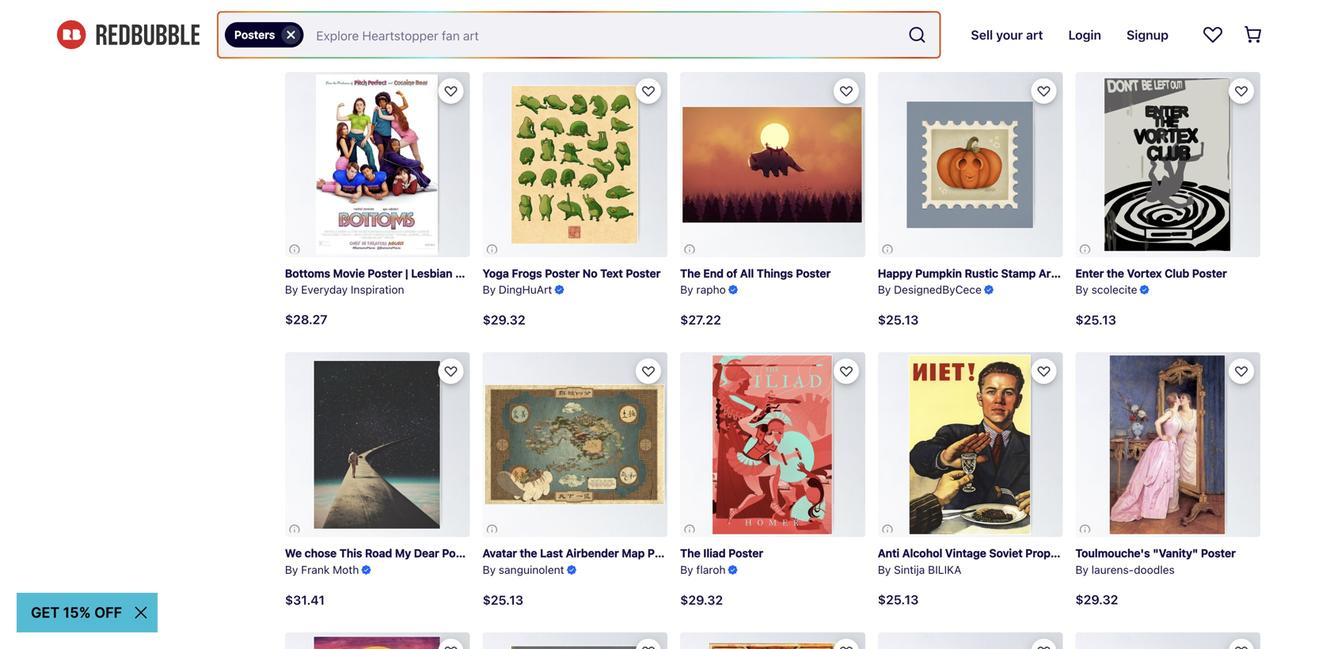 Task type: vqa. For each thing, say whether or not it's contained in the screenshot.
Kobe Dog Love Tag Name Toddler Pullover Hoodie By PodiShawna
no



Task type: describe. For each thing, give the bounding box(es) containing it.
poster right dear
[[442, 547, 477, 560]]

my
[[395, 547, 411, 560]]

by inside toulmouche's "vanity" poster by laurens-doodles
[[1076, 564, 1089, 577]]

1 | from the left
[[405, 267, 409, 280]]

art
[[1039, 267, 1056, 280]]

the for $29.32
[[681, 547, 701, 560]]

end
[[704, 267, 724, 280]]

bottoms movie poster | lesbian comedy | queer movie poster image
[[285, 72, 470, 257]]

poster right things
[[796, 267, 831, 280]]

text
[[601, 267, 623, 280]]

by inside bottoms movie poster | lesbian comedy | queer movie poster by everyday inspiration
[[285, 283, 298, 296]]

by inside anti alcohol vintage soviet propaganda poster by sintija bilika
[[878, 564, 891, 577]]

pumpkin
[[916, 267, 962, 280]]

"vanity"
[[1153, 547, 1199, 560]]

flaroh
[[697, 564, 726, 577]]

this
[[340, 547, 362, 560]]

road
[[365, 547, 392, 560]]

soviet
[[990, 547, 1023, 560]]

the iliad poster
[[681, 547, 764, 560]]

inspiration
[[351, 283, 404, 296]]

chose
[[305, 547, 337, 560]]

2 | from the left
[[503, 267, 506, 280]]

1 vertical spatial $31.41
[[285, 593, 325, 608]]

1 horizontal spatial $31.41
[[1076, 32, 1116, 47]]

moth
[[333, 564, 359, 577]]

$25.13 for anti alcohol vintage soviet propaganda poster
[[878, 592, 919, 607]]

by sanguinolent
[[483, 564, 565, 577]]

things
[[757, 267, 793, 280]]

Search term search field
[[304, 13, 902, 57]]

frank
[[301, 564, 330, 577]]

comedy
[[456, 267, 500, 280]]

by rapho
[[681, 283, 726, 296]]

vortex
[[1128, 267, 1162, 280]]

last
[[540, 547, 563, 560]]

redbubble logo image
[[57, 20, 200, 49]]

the iliad poster image
[[681, 353, 866, 538]]

laurens-
[[1092, 564, 1134, 577]]

bottoms movie poster | lesbian comedy | queer movie poster by everyday inspiration
[[285, 267, 613, 296]]

queer
[[509, 267, 541, 280]]

toulmouche's "vanity" poster by laurens-doodles
[[1076, 547, 1236, 577]]

$29.32 for toulmouche's "vanity" poster
[[1076, 592, 1119, 607]]

scolecite
[[1092, 283, 1138, 296]]

by dinghuart
[[483, 283, 552, 296]]

poster right map
[[648, 547, 683, 560]]

by scolecite
[[1076, 283, 1138, 296]]

by julio lacerda link
[[483, 0, 668, 60]]

the end of all things poster image
[[681, 72, 866, 257]]

bottoms
[[285, 267, 330, 280]]

1 movie from the left
[[333, 267, 365, 280]]

Posters field
[[219, 13, 940, 57]]

we chose this road my dear poster image
[[285, 353, 470, 538]]

toulmouche's "vanity" poster image
[[1076, 353, 1261, 538]]

poster right frogs
[[579, 267, 613, 280]]

stamp
[[1002, 267, 1036, 280]]

propaganda
[[1026, 547, 1090, 560]]

rustic
[[965, 267, 999, 280]]

by flakey-
[[681, 3, 734, 16]]

$25.13 for happy pumpkin rustic stamp art poster
[[878, 313, 919, 328]]

bilika
[[928, 564, 962, 577]]

poster right text
[[626, 267, 661, 280]]

enter the vortex club poster image
[[1076, 72, 1261, 257]]

2 lacerda from the left
[[921, 3, 962, 16]]

no
[[583, 267, 598, 280]]

$25.13 for enter the vortex club poster
[[1076, 313, 1117, 328]]

by flakey- link
[[681, 0, 866, 60]]

doodles
[[1134, 564, 1175, 577]]

2 by julio lacerda from the left
[[878, 3, 962, 16]]



Task type: locate. For each thing, give the bounding box(es) containing it.
lacerda
[[526, 3, 567, 16], [921, 3, 962, 16]]

happy
[[878, 267, 913, 280]]

the
[[1107, 267, 1125, 280], [520, 547, 538, 560]]

iliad
[[704, 547, 726, 560]]

0 horizontal spatial |
[[405, 267, 409, 280]]

we chose this road my dear poster
[[285, 547, 477, 560]]

by flaroh
[[681, 564, 726, 577]]

1 horizontal spatial |
[[503, 267, 506, 280]]

movie up 'everyday'
[[333, 267, 365, 280]]

$31.41 link
[[1076, 0, 1261, 60]]

1 vertical spatial the
[[520, 547, 538, 560]]

poster right "vanity"
[[1202, 547, 1236, 560]]

1 vertical spatial the
[[681, 547, 701, 560]]

poster up laurens-
[[1093, 547, 1128, 560]]

|
[[405, 267, 409, 280], [503, 267, 506, 280]]

dinghuart
[[499, 283, 552, 296]]

1 by julio lacerda from the left
[[483, 3, 567, 16]]

dear
[[414, 547, 439, 560]]

by frank  moth
[[285, 564, 359, 577]]

toulmouche's
[[1076, 547, 1151, 560]]

the up "by rapho"
[[681, 267, 701, 280]]

posters button
[[225, 22, 304, 48]]

posters
[[234, 28, 275, 41]]

$25.13 for avatar the last airbender map poster
[[483, 593, 524, 608]]

vintage
[[946, 547, 987, 560]]

| left queer
[[503, 267, 506, 280]]

$29.32
[[483, 313, 526, 328], [1076, 592, 1119, 607], [681, 593, 723, 608]]

1 horizontal spatial the
[[1107, 267, 1125, 280]]

pennyandhorse
[[301, 3, 380, 16]]

2 julio from the left
[[894, 3, 918, 16]]

poster inside toulmouche's "vanity" poster by laurens-doodles
[[1202, 547, 1236, 560]]

the up sanguinolent
[[520, 547, 538, 560]]

the for $27.22
[[681, 267, 701, 280]]

the for vortex
[[1107, 267, 1125, 280]]

1 lacerda from the left
[[526, 3, 567, 16]]

0 horizontal spatial $29.32
[[483, 313, 526, 328]]

yoga
[[483, 267, 509, 280]]

$29.32 down by flaroh
[[681, 593, 723, 608]]

| left lesbian
[[405, 267, 409, 280]]

1 horizontal spatial lacerda
[[921, 3, 962, 16]]

0 horizontal spatial $31.41
[[285, 593, 325, 608]]

the
[[681, 267, 701, 280], [681, 547, 701, 560]]

all
[[740, 267, 754, 280]]

poster right iliad
[[729, 547, 764, 560]]

1 horizontal spatial julio
[[894, 3, 918, 16]]

of
[[727, 267, 738, 280]]

julio
[[499, 3, 523, 16], [894, 3, 918, 16]]

the for last
[[520, 547, 538, 560]]

by pennyandhorse
[[285, 3, 380, 16]]

2 movie from the left
[[544, 267, 576, 280]]

avatar
[[483, 547, 517, 560]]

map
[[622, 547, 645, 560]]

avatar the last airbender map poster image
[[483, 353, 668, 538]]

flakey-
[[697, 3, 734, 16]]

the end of all things poster
[[681, 267, 831, 280]]

poster left no
[[545, 267, 580, 280]]

$29.32 for yoga frogs poster no text poster
[[483, 313, 526, 328]]

airbender
[[566, 547, 619, 560]]

0 horizontal spatial julio
[[499, 3, 523, 16]]

0 vertical spatial $31.41
[[1076, 32, 1116, 47]]

1 julio from the left
[[499, 3, 523, 16]]

2 the from the top
[[681, 547, 701, 560]]

poster up inspiration
[[368, 267, 403, 280]]

1 the from the top
[[681, 267, 701, 280]]

rapho
[[697, 283, 726, 296]]

0 horizontal spatial movie
[[333, 267, 365, 280]]

happy pumpkin rustic stamp art poster image
[[878, 72, 1063, 257]]

anti alcohol vintage soviet propaganda poster image
[[878, 353, 1063, 538]]

everyday
[[301, 283, 348, 296]]

1 horizontal spatial by julio lacerda
[[878, 3, 962, 16]]

anti
[[878, 547, 900, 560]]

0 horizontal spatial lacerda
[[526, 3, 567, 16]]

$25.13
[[285, 32, 326, 47], [878, 32, 919, 47], [878, 313, 919, 328], [1076, 313, 1117, 328], [878, 592, 919, 607], [483, 593, 524, 608]]

$29.32 down laurens-
[[1076, 592, 1119, 607]]

by julio lacerda
[[483, 3, 567, 16], [878, 3, 962, 16]]

poster right club
[[1193, 267, 1228, 280]]

enter the vortex club poster
[[1076, 267, 1228, 280]]

$29.32 for the iliad poster
[[681, 593, 723, 608]]

$28.27
[[285, 312, 328, 327]]

$31.41
[[1076, 32, 1116, 47], [285, 593, 325, 608]]

1 horizontal spatial $29.32
[[681, 593, 723, 608]]

0 horizontal spatial the
[[520, 547, 538, 560]]

sintija
[[894, 564, 925, 577]]

2 horizontal spatial $29.32
[[1076, 592, 1119, 607]]

frogs
[[512, 267, 542, 280]]

alcohol
[[903, 547, 943, 560]]

enter
[[1076, 267, 1104, 280]]

lesbian
[[411, 267, 453, 280]]

0 vertical spatial the
[[1107, 267, 1125, 280]]

movie
[[333, 267, 365, 280], [544, 267, 576, 280]]

club
[[1165, 267, 1190, 280]]

yoga frogs poster no text poster
[[483, 267, 661, 280]]

the up scolecite
[[1107, 267, 1125, 280]]

poster right the art
[[1059, 267, 1093, 280]]

1 horizontal spatial movie
[[544, 267, 576, 280]]

movie left no
[[544, 267, 576, 280]]

by designedbycece
[[878, 283, 982, 296]]

$29.32 down by dinghuart
[[483, 313, 526, 328]]

$27.22
[[681, 313, 721, 328]]

sanguinolent
[[499, 564, 565, 577]]

by
[[285, 3, 298, 16], [483, 3, 496, 16], [681, 3, 694, 16], [878, 3, 891, 16], [285, 283, 298, 296], [483, 283, 496, 296], [681, 283, 694, 296], [878, 283, 891, 296], [1076, 283, 1089, 296], [285, 564, 298, 577], [483, 564, 496, 577], [681, 564, 694, 577], [878, 564, 891, 577], [1076, 564, 1089, 577]]

poster inside anti alcohol vintage soviet propaganda poster by sintija bilika
[[1093, 547, 1128, 560]]

happy pumpkin rustic stamp art poster
[[878, 267, 1093, 280]]

the up by flaroh
[[681, 547, 701, 560]]

yoga frogs poster no text poster image
[[483, 72, 668, 257]]

0 horizontal spatial by julio lacerda
[[483, 3, 567, 16]]

anti alcohol vintage soviet propaganda poster by sintija bilika
[[878, 547, 1128, 577]]

poster
[[368, 267, 403, 280], [579, 267, 613, 280], [545, 267, 580, 280], [626, 267, 661, 280], [796, 267, 831, 280], [1059, 267, 1093, 280], [1193, 267, 1228, 280], [442, 547, 477, 560], [648, 547, 683, 560], [729, 547, 764, 560], [1093, 547, 1128, 560], [1202, 547, 1236, 560]]

designedbycece
[[894, 283, 982, 296]]

we
[[285, 547, 302, 560]]

avatar the last airbender map poster
[[483, 547, 683, 560]]

0 vertical spatial the
[[681, 267, 701, 280]]



